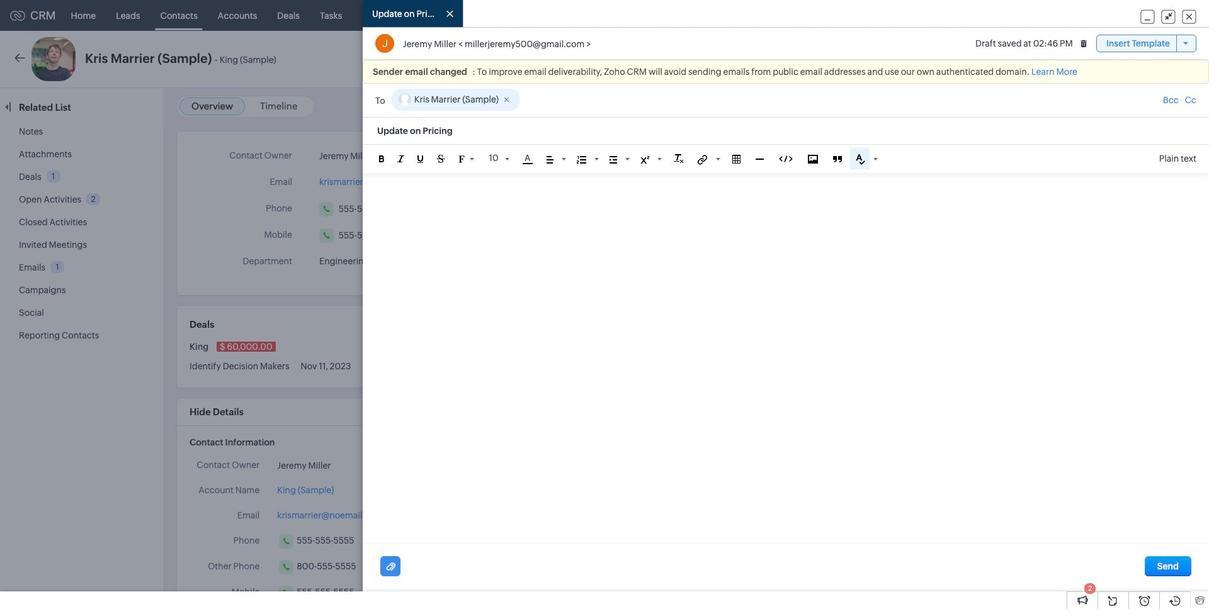 Task type: locate. For each thing, give the bounding box(es) containing it.
spell check image
[[856, 155, 866, 165]]

previous record image
[[1161, 55, 1166, 63]]

links image
[[698, 155, 708, 165]]

Subject text field
[[363, 118, 1210, 145]]

indent image
[[610, 156, 617, 164]]

next record image
[[1182, 55, 1190, 63]]

script image
[[641, 156, 649, 164]]

create menu image
[[1020, 8, 1035, 23]]

create menu element
[[1012, 0, 1043, 31]]

list image
[[577, 156, 586, 164]]



Task type: vqa. For each thing, say whether or not it's contained in the screenshot.
"Favorites" link
no



Task type: describe. For each thing, give the bounding box(es) containing it.
logo image
[[10, 10, 25, 20]]

alignment image
[[547, 156, 554, 164]]

calendar image
[[1076, 10, 1087, 20]]



